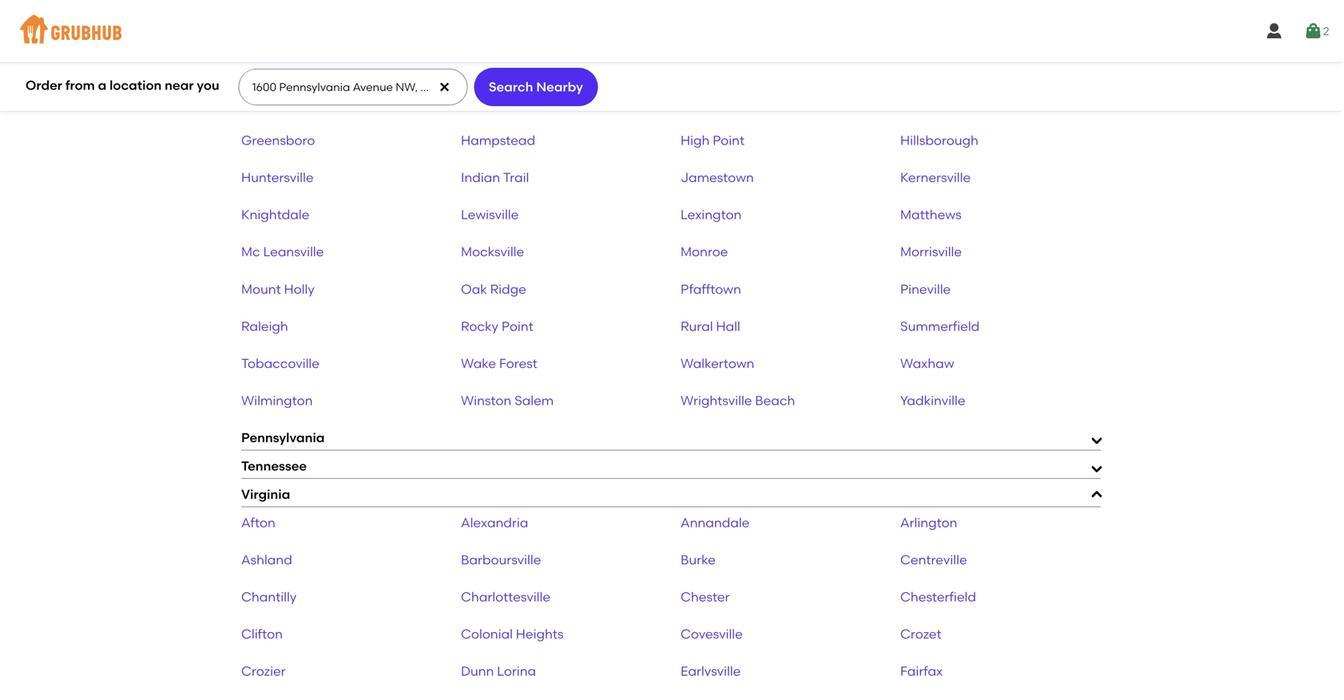 Task type: vqa. For each thing, say whether or not it's contained in the screenshot.
Bend
yes



Task type: describe. For each thing, give the bounding box(es) containing it.
1 horizontal spatial svg image
[[1265, 22, 1284, 41]]

0 horizontal spatial svg image
[[438, 81, 451, 93]]

crozet
[[901, 627, 942, 643]]

a
[[98, 78, 107, 93]]

annandale link
[[681, 515, 750, 531]]

rural
[[681, 319, 713, 334]]

svg image inside 2 button
[[1304, 22, 1323, 41]]

centreville
[[901, 553, 967, 568]]

kernersville link
[[901, 170, 971, 185]]

crozet link
[[901, 627, 942, 643]]

indian
[[461, 170, 500, 185]]

mount holly link
[[241, 281, 315, 297]]

high point
[[681, 133, 745, 148]]

knightdale link
[[241, 207, 309, 223]]

colonial heights link
[[461, 627, 564, 643]]

alexandria
[[461, 515, 528, 531]]

barboursville link
[[461, 553, 541, 568]]

pennsylvania
[[241, 430, 325, 446]]

afton link
[[241, 515, 276, 531]]

holly
[[284, 281, 315, 297]]

oak ridge link
[[461, 281, 526, 297]]

winston
[[461, 393, 512, 409]]

raleigh link
[[241, 319, 288, 334]]

wake
[[461, 356, 496, 371]]

salem
[[515, 393, 554, 409]]

ridge
[[490, 281, 526, 297]]

point for rocky point
[[502, 319, 534, 334]]

matthews
[[901, 207, 962, 223]]

covesville link
[[681, 627, 743, 643]]

garner
[[901, 96, 945, 111]]

matthews link
[[901, 207, 962, 223]]

high
[[681, 133, 710, 148]]

clifton
[[241, 627, 283, 643]]

chantilly
[[241, 590, 297, 605]]

durham link
[[461, 96, 512, 111]]

colfax link
[[901, 58, 941, 74]]

winston salem
[[461, 393, 554, 409]]

charlottesville
[[461, 590, 551, 605]]

pineville
[[901, 281, 951, 297]]

burke link
[[681, 553, 716, 568]]

covesville
[[681, 627, 743, 643]]

lewisville link
[[461, 207, 519, 223]]

hillsborough link
[[901, 133, 979, 148]]

pfafftown link
[[681, 281, 741, 297]]

garner link
[[901, 96, 945, 111]]

clifton link
[[241, 627, 283, 643]]

rural hall
[[681, 319, 741, 334]]

mocksville link
[[461, 244, 524, 260]]

hampstead
[[461, 133, 535, 148]]

alexandria link
[[461, 515, 528, 531]]

chester link
[[681, 590, 730, 605]]

virginia
[[241, 487, 290, 503]]

wake forest link
[[461, 356, 538, 371]]

winston salem link
[[461, 393, 554, 409]]

indian trail
[[461, 170, 529, 185]]

oak ridge
[[461, 281, 526, 297]]

lexington link
[[681, 207, 742, 223]]

afton
[[241, 515, 276, 531]]

kernersville
[[901, 170, 971, 185]]

heights
[[516, 627, 564, 643]]

lexington
[[681, 207, 742, 223]]

2
[[1323, 24, 1330, 38]]

clemmons link
[[681, 58, 748, 74]]

charlottesville link
[[461, 590, 551, 605]]

hall
[[716, 319, 741, 334]]

concord link
[[241, 96, 296, 111]]

colonial heights
[[461, 627, 564, 643]]

colfax
[[901, 58, 941, 74]]



Task type: locate. For each thing, give the bounding box(es) containing it.
east bend
[[681, 96, 743, 111]]

from
[[65, 78, 95, 93]]

location
[[110, 78, 162, 93]]

svg image
[[1265, 22, 1284, 41], [1304, 22, 1323, 41], [438, 81, 451, 93]]

chantilly link
[[241, 590, 297, 605]]

beach
[[755, 393, 795, 409]]

durham
[[461, 96, 512, 111]]

arlington
[[901, 515, 958, 531]]

mount
[[241, 281, 281, 297]]

oak
[[461, 281, 487, 297]]

yadkinville
[[901, 393, 966, 409]]

barboursville
[[461, 553, 541, 568]]

annandale
[[681, 515, 750, 531]]

hill
[[290, 58, 309, 74]]

high point link
[[681, 133, 745, 148]]

hampstead link
[[461, 133, 535, 148]]

ashland
[[241, 553, 292, 568]]

chapel
[[241, 58, 287, 74]]

rocky point link
[[461, 319, 534, 334]]

rocky point
[[461, 319, 534, 334]]

leansville
[[263, 244, 324, 260]]

point for high point
[[713, 133, 745, 148]]

greensboro
[[241, 133, 315, 148]]

search nearby
[[489, 79, 583, 95]]

point up forest
[[502, 319, 534, 334]]

wilmington
[[241, 393, 313, 409]]

rural hall link
[[681, 319, 741, 334]]

hillsborough
[[901, 133, 979, 148]]

arlington link
[[901, 515, 958, 531]]

wake forest
[[461, 356, 538, 371]]

summerfield link
[[901, 319, 980, 334]]

tobaccoville link
[[241, 356, 320, 371]]

charlotte
[[461, 58, 521, 74]]

main navigation navigation
[[0, 0, 1342, 62]]

1 horizontal spatial point
[[713, 133, 745, 148]]

point right high
[[713, 133, 745, 148]]

search nearby button
[[474, 68, 598, 106]]

centreville link
[[901, 553, 967, 568]]

chesterfield link
[[901, 590, 976, 605]]

1 vertical spatial point
[[502, 319, 534, 334]]

summerfield
[[901, 319, 980, 334]]

2 button
[[1304, 17, 1330, 46]]

pineville link
[[901, 281, 951, 297]]

tobaccoville
[[241, 356, 320, 371]]

walkertown link
[[681, 356, 755, 371]]

raleigh
[[241, 319, 288, 334]]

colonial
[[461, 627, 513, 643]]

2 horizontal spatial svg image
[[1304, 22, 1323, 41]]

nearby
[[536, 79, 583, 95]]

wrightsville
[[681, 393, 752, 409]]

chapel hill
[[241, 58, 309, 74]]

charlotte link
[[461, 58, 521, 74]]

wrightsville beach
[[681, 393, 795, 409]]

lewisville
[[461, 207, 519, 223]]

monroe link
[[681, 244, 728, 260]]

chapel hill link
[[241, 58, 309, 74]]

morrisville
[[901, 244, 962, 260]]

jamestown link
[[681, 170, 754, 185]]

0 vertical spatial point
[[713, 133, 745, 148]]

mount holly
[[241, 281, 315, 297]]

waxhaw
[[901, 356, 955, 371]]

search
[[489, 79, 533, 95]]

indian trail link
[[461, 170, 529, 185]]

you
[[197, 78, 219, 93]]

mc
[[241, 244, 260, 260]]

burke
[[681, 553, 716, 568]]

rocky
[[461, 319, 499, 334]]

Search Address search field
[[239, 70, 466, 105]]

walkertown
[[681, 356, 755, 371]]

bend
[[711, 96, 743, 111]]

forest
[[499, 356, 538, 371]]

mocksville
[[461, 244, 524, 260]]

morrisville link
[[901, 244, 962, 260]]

east bend link
[[681, 96, 743, 111]]

wilmington link
[[241, 393, 313, 409]]

trail
[[503, 170, 529, 185]]

chester
[[681, 590, 730, 605]]

knightdale
[[241, 207, 309, 223]]

concord
[[241, 96, 296, 111]]

0 horizontal spatial point
[[502, 319, 534, 334]]



